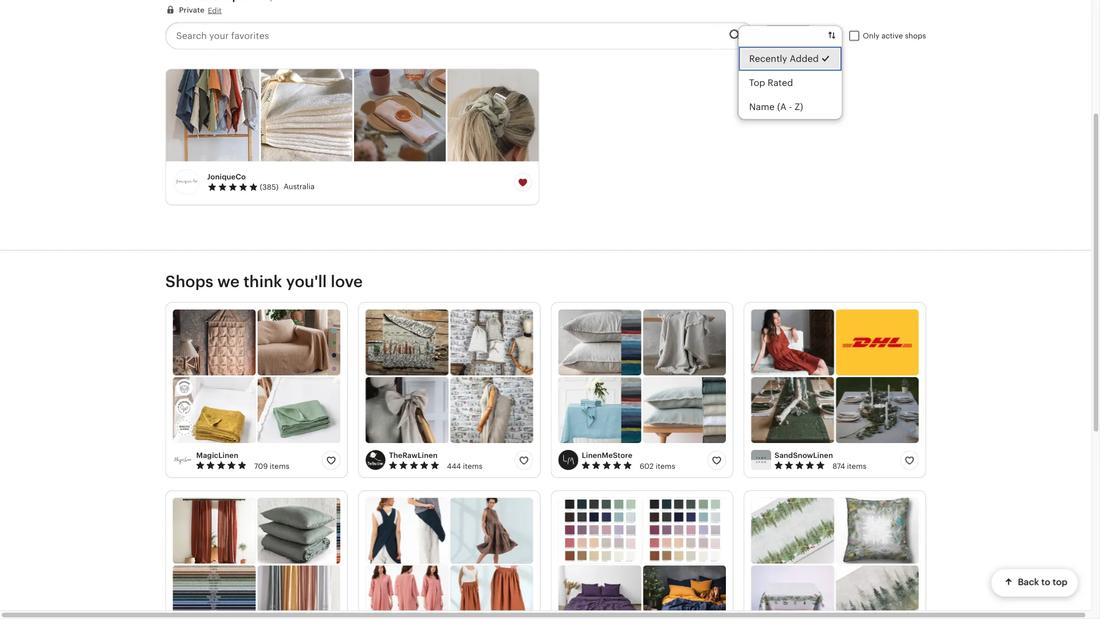 Task type: describe. For each thing, give the bounding box(es) containing it.
only
[[864, 32, 880, 40]]

444
[[447, 462, 461, 471]]

2 item from this shop image from the left
[[261, 69, 353, 162]]

602 items
[[640, 462, 676, 471]]

(a
[[778, 102, 787, 112]]

active
[[882, 32, 904, 40]]

edit
[[208, 6, 222, 15]]

joniqueco
[[207, 173, 246, 181]]

444 items
[[447, 462, 483, 471]]

1 item from this shop image from the left
[[166, 69, 259, 162]]

linenmestore
[[582, 451, 633, 460]]

australia
[[284, 183, 315, 191]]

shops we think you'll love
[[165, 273, 363, 291]]

name
[[750, 102, 775, 112]]

709 items
[[254, 462, 290, 471]]

back to top
[[1019, 577, 1068, 588]]

edit button
[[208, 6, 222, 16]]

top rated
[[750, 78, 794, 88]]

sandsnowlinen
[[775, 451, 834, 460]]

therawlinen
[[389, 451, 438, 460]]

874 items
[[833, 462, 867, 471]]

recently
[[750, 54, 788, 64]]

recently added button
[[739, 47, 842, 71]]

love
[[331, 273, 363, 291]]

709
[[254, 462, 268, 471]]

think
[[244, 273, 282, 291]]

(385)
[[260, 183, 279, 192]]

to
[[1042, 577, 1051, 588]]



Task type: vqa. For each thing, say whether or not it's contained in the screenshot.
the it
no



Task type: locate. For each thing, give the bounding box(es) containing it.
3 items from the left
[[656, 462, 676, 471]]

items right 874
[[848, 462, 867, 471]]

shops
[[165, 273, 214, 291]]

items right 444
[[463, 462, 483, 471]]

items
[[270, 462, 290, 471], [463, 462, 483, 471], [656, 462, 676, 471], [848, 462, 867, 471]]

we
[[218, 273, 240, 291]]

name (a - z) button
[[739, 95, 842, 119]]

back to top button
[[992, 569, 1079, 597]]

name (a - z)
[[750, 102, 804, 112]]

back
[[1019, 577, 1040, 588]]

menu containing recently added
[[739, 26, 843, 120]]

menu
[[739, 26, 843, 120]]

top
[[750, 78, 766, 88]]

items right 709
[[270, 462, 290, 471]]

items for 709 items
[[270, 462, 290, 471]]

2 items from the left
[[463, 462, 483, 471]]

top rated button
[[739, 71, 842, 95]]

top
[[1053, 577, 1068, 588]]

items right 602
[[656, 462, 676, 471]]

item from this shop image
[[166, 69, 259, 162], [261, 69, 353, 162], [354, 69, 446, 162], [448, 69, 539, 162]]

private
[[179, 6, 205, 14]]

rated
[[768, 78, 794, 88]]

added
[[790, 54, 819, 64]]

items for 444 items
[[463, 462, 483, 471]]

shops
[[906, 32, 927, 40]]

4 items from the left
[[848, 462, 867, 471]]

avatar belonging to joniqueco image
[[173, 169, 200, 196]]

magiclinen
[[196, 451, 239, 460]]

4 item from this shop image from the left
[[448, 69, 539, 162]]

z)
[[795, 102, 804, 112]]

874
[[833, 462, 846, 471]]

Search your favorites text field
[[165, 22, 720, 50]]

1 items from the left
[[270, 462, 290, 471]]

3 item from this shop image from the left
[[354, 69, 446, 162]]

-
[[790, 102, 793, 112]]

you'll
[[286, 273, 327, 291]]

items for 874 items
[[848, 462, 867, 471]]

only active shops
[[864, 32, 927, 40]]

recently added
[[750, 54, 819, 64]]

items for 602 items
[[656, 462, 676, 471]]

602
[[640, 462, 654, 471]]



